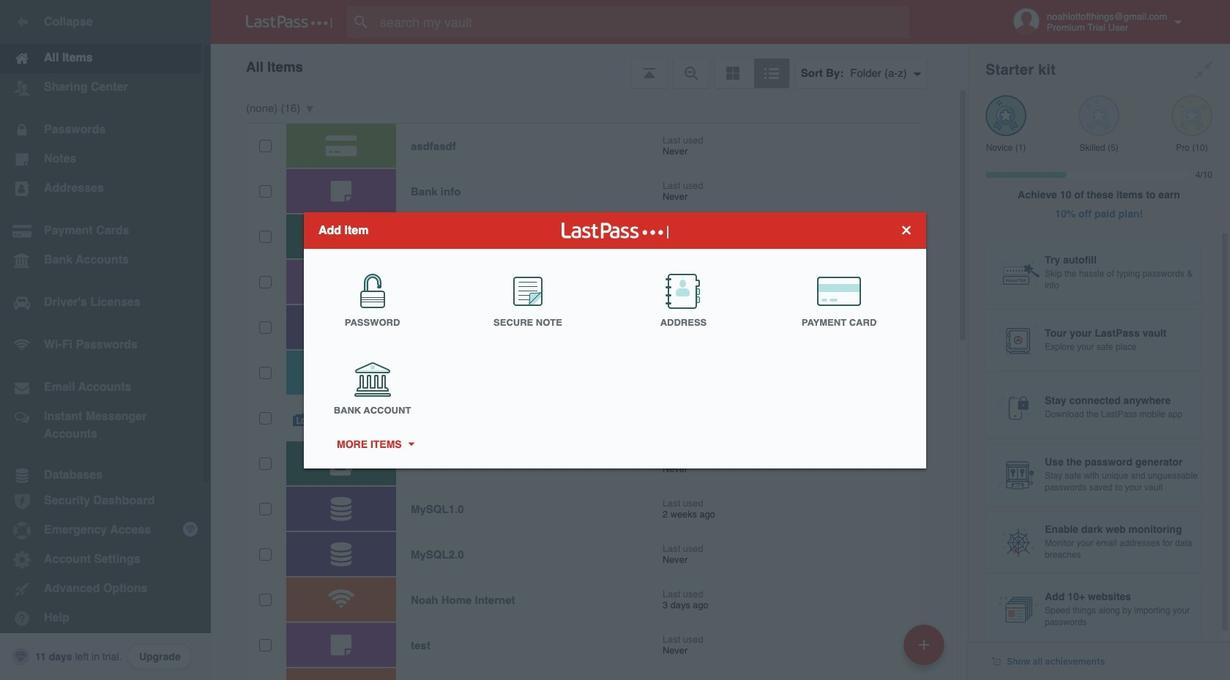Task type: describe. For each thing, give the bounding box(es) containing it.
vault options navigation
[[211, 44, 968, 88]]

main navigation navigation
[[0, 0, 211, 680]]



Task type: vqa. For each thing, say whether or not it's contained in the screenshot.
Search search box
yes



Task type: locate. For each thing, give the bounding box(es) containing it.
search my vault text field
[[347, 6, 932, 38]]

new item image
[[919, 640, 930, 650]]

new item navigation
[[899, 620, 954, 680]]

lastpass image
[[246, 15, 333, 29]]

Search search field
[[347, 6, 932, 38]]

caret right image
[[406, 442, 416, 446]]

dialog
[[304, 212, 927, 468]]



